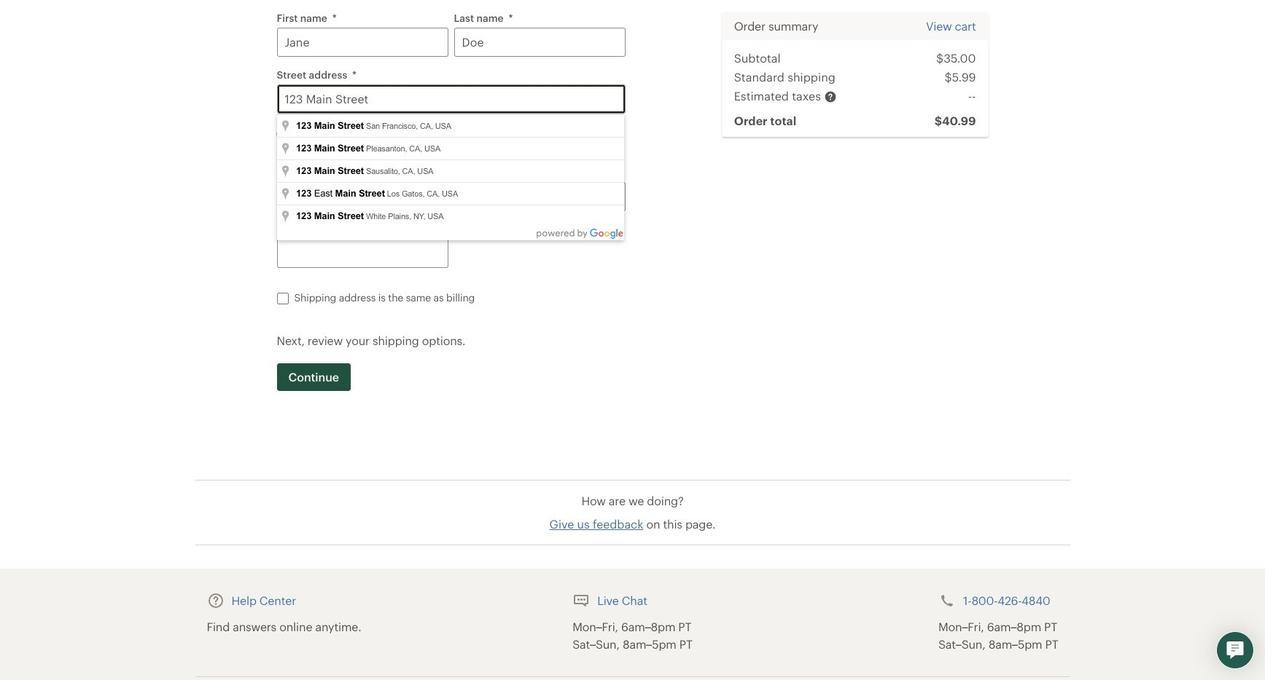 Task type: vqa. For each thing, say whether or not it's contained in the screenshot.
Last name text box
yes



Task type: locate. For each thing, give the bounding box(es) containing it.
marker image
[[280, 187, 291, 202], [280, 210, 291, 225]]

marker image
[[280, 120, 291, 134], [280, 142, 291, 157], [280, 165, 291, 179]]

1 marker image from the top
[[280, 187, 291, 202]]

2 marker image from the top
[[280, 142, 291, 157]]

1 vertical spatial marker image
[[280, 210, 291, 225]]

2 vertical spatial marker image
[[280, 165, 291, 179]]

order total element
[[905, 112, 976, 131]]

None checkbox
[[277, 293, 288, 304]]

0 vertical spatial marker image
[[280, 120, 291, 134]]

0 vertical spatial marker image
[[280, 187, 291, 202]]

footer
[[0, 457, 1265, 681]]

Postal code text field
[[277, 239, 448, 268]]

1 vertical spatial marker image
[[280, 142, 291, 157]]



Task type: describe. For each thing, give the bounding box(es) containing it.
Last name text field
[[454, 27, 625, 57]]

Street address text field
[[277, 84, 625, 113]]

live chat image
[[1226, 642, 1244, 660]]

First name text field
[[277, 27, 448, 57]]

City text field
[[277, 182, 448, 211]]

3 marker image from the top
[[280, 165, 291, 179]]

2 marker image from the top
[[280, 210, 291, 225]]

1 marker image from the top
[[280, 120, 291, 134]]



